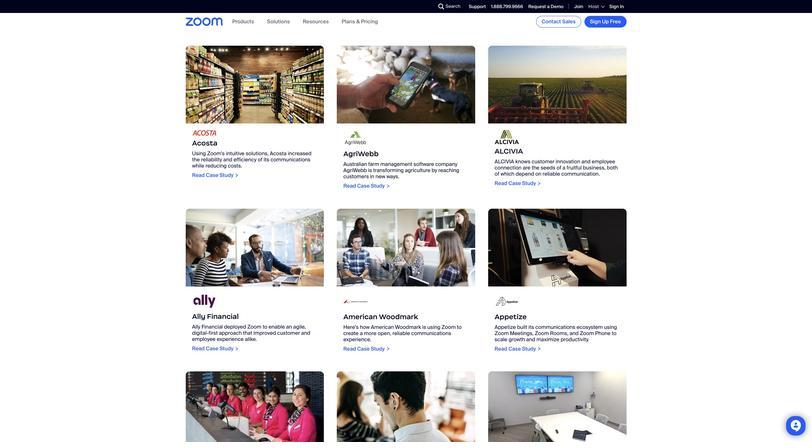 Task type: describe. For each thing, give the bounding box(es) containing it.
study inside "link"
[[371, 9, 385, 15]]

the inside "alcivia alcivia knows customer innovation and employee connection are the seeds of a fruitful business, both of which depend on reliable communication. read case study"
[[532, 165, 540, 171]]

demo
[[551, 4, 564, 9]]

home.
[[574, 10, 589, 17]]

to inside learn how achievement first uses zoom and neat to create a seamless educational experience for students in the classroom and at home. read case study
[[495, 4, 500, 11]]

solutions button
[[267, 18, 290, 25]]

1 appetize from the top
[[495, 313, 527, 321]]

built
[[518, 324, 528, 331]]

read case study link
[[337, 0, 476, 33]]

acosta using zoom's intuitive solutions, acosta increased the reliability and efficiency of its communications while reducing costs. read case study
[[192, 139, 312, 179]]

and left for
[[593, 0, 602, 5]]

sales
[[563, 18, 576, 25]]

2 ally from the top
[[192, 324, 201, 331]]

audibene/hear.com image
[[337, 372, 476, 443]]

australian
[[344, 161, 367, 168]]

1 vertical spatial financial
[[202, 324, 223, 331]]

american woodmark here's how american woodmark is using zoom to create a more open, reliable communications experience. read case study
[[344, 313, 462, 353]]

achievement
[[521, 0, 552, 5]]

watch
[[192, 20, 207, 27]]

innovation
[[556, 158, 581, 165]]

efficiency
[[234, 156, 257, 163]]

experience inside ally financial ally financial deployed zoom to enable an agile, digital-first approach that improved customer and employee experience alike. read case study
[[217, 336, 244, 343]]

reliable inside "alcivia alcivia knows customer innovation and employee connection are the seeds of a fruitful business, both of which depend on reliable communication. read case study"
[[543, 171, 561, 178]]

seeds
[[541, 165, 556, 171]]

increased
[[288, 150, 312, 157]]

depend
[[516, 171, 535, 178]]

communications inside the american woodmark here's how american woodmark is using zoom to create a more open, reliable communications experience. read case study
[[412, 330, 452, 337]]

communications inside 'appetize appetize built its communications ecosystem using zoom meetings, zoom rooms, and zoom phone to scale growth and maximize productivity. read case study'
[[536, 324, 576, 331]]

face-
[[234, 0, 247, 5]]

a inside ab inbev creates face-to-face connections with its global teams and provides a frictionless collaboration experience with zoom. watch video
[[256, 4, 259, 11]]

1 vertical spatial alcivia image
[[495, 130, 519, 145]]

first
[[554, 0, 564, 5]]

1 ally from the top
[[192, 313, 206, 321]]

educational
[[546, 4, 574, 11]]

read inside acosta using zoom's intuitive solutions, acosta increased the reliability and efficiency of its communications while reducing costs. read case study
[[192, 172, 205, 179]]

support link
[[469, 4, 486, 9]]

1 alcivia from the top
[[495, 147, 524, 156]]

study inside ally financial ally financial deployed zoom to enable an agile, digital-first approach that improved customer and employee experience alike. read case study
[[220, 346, 234, 353]]

for
[[603, 4, 610, 11]]

while
[[192, 163, 204, 169]]

is inside the american woodmark here's how american woodmark is using zoom to create a more open, reliable communications experience. read case study
[[423, 324, 427, 331]]

maximize
[[537, 336, 560, 343]]

both
[[607, 165, 618, 171]]

resources
[[303, 18, 329, 25]]

1 vertical spatial woodmark
[[395, 324, 421, 331]]

communication.
[[562, 171, 601, 178]]

employee inside "alcivia alcivia knows customer innovation and employee connection are the seeds of a fruitful business, both of which depend on reliable communication. read case study"
[[592, 158, 616, 165]]

and right the growth
[[527, 336, 536, 343]]

1 horizontal spatial of
[[495, 171, 500, 178]]

ecosystem
[[577, 324, 603, 331]]

rooms,
[[551, 330, 569, 337]]

read inside "alcivia alcivia knows customer innovation and employee connection are the seeds of a fruitful business, both of which depend on reliable communication. read case study"
[[495, 180, 508, 187]]

inbev
[[200, 0, 214, 5]]

fruitful
[[567, 165, 582, 171]]

case inside the american woodmark here's how american woodmark is using zoom to create a more open, reliable communications experience. read case study
[[357, 346, 370, 353]]

more
[[364, 330, 377, 337]]

request a demo link
[[529, 4, 564, 9]]

&
[[357, 18, 360, 25]]

1 vertical spatial american
[[371, 324, 394, 331]]

using inside 'appetize appetize built its communications ecosystem using zoom meetings, zoom rooms, and zoom phone to scale growth and maximize productivity. read case study'
[[605, 324, 618, 331]]

on
[[536, 171, 542, 178]]

which
[[501, 171, 515, 178]]

sign up free
[[590, 18, 622, 25]]

customer inside ally financial ally financial deployed zoom to enable an agile, digital-first approach that improved customer and employee experience alike. read case study
[[277, 330, 300, 337]]

to inside ally financial ally financial deployed zoom to enable an agile, digital-first approach that improved customer and employee experience alike. read case study
[[263, 324, 268, 331]]

and inside ally financial ally financial deployed zoom to enable an agile, digital-first approach that improved customer and employee experience alike. read case study
[[302, 330, 311, 337]]

collaboration
[[192, 10, 223, 17]]

business,
[[584, 165, 606, 171]]

agile,
[[293, 324, 306, 331]]

experience.
[[344, 336, 372, 343]]

solutions,
[[246, 150, 269, 157]]

0 vertical spatial acosta image
[[186, 46, 324, 124]]

and inside ab inbev creates face-to-face connections with its global teams and provides a frictionless collaboration experience with zoom. watch video
[[224, 4, 233, 11]]

open,
[[378, 330, 392, 337]]

new
[[376, 173, 386, 180]]

case inside read case study "link"
[[357, 9, 370, 15]]

a inside learn how achievement first uses zoom and neat to create a seamless educational experience for students in the classroom and at home. read case study
[[518, 4, 520, 11]]

communications inside acosta using zoom's intuitive solutions, acosta increased the reliability and efficiency of its communications while reducing costs. read case study
[[271, 156, 311, 163]]

bayada image
[[489, 372, 627, 443]]

and right rooms,
[[570, 330, 579, 337]]

reducing
[[206, 163, 227, 169]]

case inside "alcivia alcivia knows customer innovation and employee connection are the seeds of a fruitful business, both of which depend on reliable communication. read case study"
[[509, 180, 521, 187]]

scale
[[495, 336, 508, 343]]

how inside learn how achievement first uses zoom and neat to create a seamless educational experience for students in the classroom and at home. read case study
[[510, 0, 520, 5]]

digital-
[[192, 330, 209, 337]]

employee inside ally financial ally financial deployed zoom to enable an agile, digital-first approach that improved customer and employee experience alike. read case study
[[192, 336, 216, 343]]

management
[[381, 161, 413, 168]]

plans & pricing
[[342, 18, 378, 25]]

sign in link
[[610, 4, 624, 9]]

products button
[[232, 18, 254, 25]]

create inside learn how achievement first uses zoom and neat to create a seamless educational experience for students in the classroom and at home. read case study
[[501, 4, 516, 11]]

customer inside "alcivia alcivia knows customer innovation and employee connection are the seeds of a fruitful business, both of which depend on reliable communication. read case study"
[[532, 158, 555, 165]]

video
[[209, 20, 222, 27]]

connections
[[265, 0, 295, 5]]

zoom inside ally financial ally financial deployed zoom to enable an agile, digital-first approach that improved customer and employee experience alike. read case study
[[248, 324, 262, 331]]

the inside acosta using zoom's intuitive solutions, acosta increased the reliability and efficiency of its communications while reducing costs. read case study
[[192, 156, 200, 163]]

face
[[254, 0, 264, 5]]

at
[[568, 10, 573, 17]]

2 agriwebb from the top
[[344, 167, 367, 174]]

the inside learn how achievement first uses zoom and neat to create a seamless educational experience for students in the classroom and at home. read case study
[[523, 10, 530, 17]]

its inside acosta using zoom's intuitive solutions, acosta increased the reliability and efficiency of its communications while reducing costs. read case study
[[264, 156, 270, 163]]

frictionless
[[260, 4, 287, 11]]

agriculture
[[405, 167, 431, 174]]

growth
[[509, 336, 526, 343]]

and inside "alcivia alcivia knows customer innovation and employee connection are the seeds of a fruitful business, both of which depend on reliable communication. read case study"
[[582, 158, 591, 165]]

1 vertical spatial acosta
[[270, 150, 287, 157]]

sign up free link
[[585, 16, 627, 28]]

pricing
[[361, 18, 378, 25]]

image on phone in hand image
[[337, 46, 476, 124]]

and left at
[[558, 10, 567, 17]]

first
[[209, 330, 218, 337]]

alcivia alcivia knows customer innovation and employee connection are the seeds of a fruitful business, both of which depend on reliable communication. read case study
[[495, 147, 618, 187]]

global
[[192, 4, 207, 11]]

appetize appetize built its communications ecosystem using zoom meetings, zoom rooms, and zoom phone to scale growth and maximize productivity. read case study
[[495, 313, 618, 353]]

contact
[[542, 18, 562, 25]]

to inside the american woodmark here's how american woodmark is using zoom to create a more open, reliable communications experience. read case study
[[457, 324, 462, 331]]

contact sales
[[542, 18, 576, 25]]

read inside 'appetize appetize built its communications ecosystem using zoom meetings, zoom rooms, and zoom phone to scale growth and maximize productivity. read case study'
[[495, 346, 508, 353]]

approach
[[219, 330, 242, 337]]

reliable inside the american woodmark here's how american woodmark is using zoom to create a more open, reliable communications experience. read case study
[[393, 330, 410, 337]]

are
[[523, 165, 531, 171]]

join
[[575, 4, 584, 9]]

zoom inside learn how achievement first uses zoom and neat to create a seamless educational experience for students in the classroom and at home. read case study
[[578, 0, 592, 5]]

classroom
[[532, 10, 557, 17]]

free
[[611, 18, 622, 25]]

and inside acosta using zoom's intuitive solutions, acosta increased the reliability and efficiency of its communications while reducing costs. read case study
[[224, 156, 233, 163]]

0 vertical spatial american woodmark image
[[337, 209, 476, 287]]

ally financial ally financial deployed zoom to enable an agile, digital-first approach that improved customer and employee experience alike. read case study
[[192, 313, 311, 353]]

alike.
[[245, 336, 257, 343]]



Task type: locate. For each thing, give the bounding box(es) containing it.
1 horizontal spatial communications
[[412, 330, 452, 337]]

0 vertical spatial agriwebb
[[344, 150, 379, 158]]

using
[[428, 324, 441, 331], [605, 324, 618, 331]]

1 vertical spatial american woodmark image
[[344, 293, 368, 310]]

0 vertical spatial financial
[[207, 313, 239, 321]]

case inside agriwebb australian farm management software company agriwebb is transforming agriculture by reaching customers in new ways. read case study
[[357, 183, 370, 190]]

a right to- at the left top of the page
[[256, 4, 259, 11]]

0 vertical spatial ally
[[192, 313, 206, 321]]

american up here's
[[344, 313, 378, 321]]

read up the plans
[[344, 9, 356, 15]]

read down which
[[495, 180, 508, 187]]

costs.
[[228, 163, 242, 169]]

ally
[[192, 313, 206, 321], [192, 324, 201, 331]]

0 horizontal spatial its
[[264, 156, 270, 163]]

financial left deployed
[[202, 324, 223, 331]]

american woodmark image
[[337, 209, 476, 287], [344, 293, 368, 310]]

a left seamless
[[518, 4, 520, 11]]

study inside 'appetize appetize built its communications ecosystem using zoom meetings, zoom rooms, and zoom phone to scale growth and maximize productivity. read case study'
[[523, 346, 537, 353]]

1 horizontal spatial customer
[[532, 158, 555, 165]]

case inside acosta using zoom's intuitive solutions, acosta increased the reliability and efficiency of its communications while reducing costs. read case study
[[206, 172, 219, 179]]

1 vertical spatial in
[[370, 173, 375, 180]]

its inside ab inbev creates face-to-face connections with its global teams and provides a frictionless collaboration experience with zoom. watch video
[[307, 0, 313, 5]]

0 vertical spatial how
[[510, 0, 520, 5]]

1 horizontal spatial employee
[[592, 158, 616, 165]]

the
[[523, 10, 530, 17], [192, 156, 200, 163], [532, 165, 540, 171]]

in inside learn how achievement first uses zoom and neat to create a seamless educational experience for students in the classroom and at home. read case study
[[517, 10, 521, 17]]

sign left in
[[610, 4, 620, 9]]

1 vertical spatial alcivia
[[495, 158, 515, 165]]

1 horizontal spatial the
[[523, 10, 530, 17]]

search
[[446, 3, 461, 9]]

agriwebb up australian on the left of the page
[[344, 150, 379, 158]]

0 vertical spatial its
[[307, 0, 313, 5]]

1 vertical spatial appetize image
[[495, 293, 519, 310]]

1 vertical spatial is
[[423, 324, 427, 331]]

how right learn on the right
[[510, 0, 520, 5]]

alcivia up which
[[495, 158, 515, 165]]

to-
[[247, 0, 254, 5]]

of inside acosta using zoom's intuitive solutions, acosta increased the reliability and efficiency of its communications while reducing costs. read case study
[[258, 156, 263, 163]]

productivity.
[[561, 336, 590, 343]]

1 horizontal spatial create
[[501, 4, 516, 11]]

create left seamless
[[501, 4, 516, 11]]

a inside the american woodmark here's how american woodmark is using zoom to create a more open, reliable communications experience. read case study
[[360, 330, 363, 337]]

case down customers
[[357, 183, 370, 190]]

search image
[[439, 4, 444, 9]]

a inside "alcivia alcivia knows customer innovation and employee connection are the seeds of a fruitful business, both of which depend on reliable communication. read case study"
[[563, 165, 566, 171]]

request
[[529, 4, 547, 9]]

woodmark
[[379, 313, 418, 321], [395, 324, 421, 331]]

ab inbev creates face-to-face connections with its global teams and provides a frictionless collaboration experience with zoom. watch video
[[192, 0, 313, 27]]

alcivia up connection
[[495, 147, 524, 156]]

how
[[510, 0, 520, 5], [360, 324, 370, 331]]

of for acosta
[[258, 156, 263, 163]]

is inside agriwebb australian farm management software company agriwebb is transforming agriculture by reaching customers in new ways. read case study
[[368, 167, 372, 174]]

agriwebb australian farm management software company agriwebb is transforming agriculture by reaching customers in new ways. read case study
[[344, 150, 460, 190]]

study inside agriwebb australian farm management software company agriwebb is transforming agriculture by reaching customers in new ways. read case study
[[371, 183, 385, 190]]

employee up 'communication.'
[[592, 158, 616, 165]]

study down depend at right top
[[523, 180, 537, 187]]

1 vertical spatial acosta image
[[192, 130, 217, 136]]

agriwebb left farm
[[344, 167, 367, 174]]

software
[[414, 161, 434, 168]]

1 vertical spatial customer
[[277, 330, 300, 337]]

1 vertical spatial ally
[[192, 324, 201, 331]]

to
[[495, 4, 500, 11], [263, 324, 268, 331], [457, 324, 462, 331], [612, 330, 617, 337]]

products
[[232, 18, 254, 25]]

the down request
[[523, 10, 530, 17]]

employee left approach
[[192, 336, 216, 343]]

1 horizontal spatial reliable
[[543, 171, 561, 178]]

how right here's
[[360, 324, 370, 331]]

0 horizontal spatial acosta
[[192, 139, 218, 148]]

create left more
[[344, 330, 359, 337]]

read down while
[[192, 172, 205, 179]]

team at a desk image
[[186, 372, 324, 443]]

in left new
[[370, 173, 375, 180]]

provides
[[235, 4, 255, 11]]

agriwebb logo image
[[344, 130, 368, 147]]

ways.
[[387, 173, 400, 180]]

2 alcivia from the top
[[495, 158, 515, 165]]

its up resources popup button on the top left of the page
[[307, 0, 313, 5]]

connection
[[495, 165, 522, 171]]

zoom.
[[264, 10, 279, 17]]

case down reducing
[[206, 172, 219, 179]]

and up 'communication.'
[[582, 158, 591, 165]]

0 vertical spatial appetize
[[495, 313, 527, 321]]

case inside 'appetize appetize built its communications ecosystem using zoom meetings, zoom rooms, and zoom phone to scale growth and maximize productivity. read case study'
[[509, 346, 521, 353]]

1 agriwebb from the top
[[344, 150, 379, 158]]

in
[[621, 4, 624, 9]]

join link
[[575, 4, 584, 9]]

and right reliability
[[224, 156, 233, 163]]

the right "are"
[[532, 165, 540, 171]]

reaching
[[439, 167, 460, 174]]

0 vertical spatial with
[[296, 0, 306, 5]]

woodmark right open,
[[395, 324, 421, 331]]

1 vertical spatial reliable
[[393, 330, 410, 337]]

acosta image
[[186, 46, 324, 124], [192, 130, 217, 136]]

read down students
[[495, 20, 508, 27]]

sign left the up
[[590, 18, 601, 25]]

0 horizontal spatial using
[[428, 324, 441, 331]]

0 vertical spatial in
[[517, 10, 521, 17]]

case inside ally financial ally financial deployed zoom to enable an agile, digital-first approach that improved customer and employee experience alike. read case study
[[206, 346, 219, 353]]

appetize image
[[489, 209, 627, 287], [495, 293, 519, 310]]

contact sales link
[[537, 16, 582, 28]]

1 vertical spatial create
[[344, 330, 359, 337]]

1 vertical spatial appetize
[[495, 324, 516, 331]]

study down open,
[[371, 346, 385, 353]]

an
[[286, 324, 292, 331]]

company
[[436, 161, 458, 168]]

1 horizontal spatial is
[[423, 324, 427, 331]]

experience inside ab inbev creates face-to-face connections with its global teams and provides a frictionless collaboration experience with zoom. watch video
[[225, 10, 252, 17]]

read inside "link"
[[344, 9, 356, 15]]

zoom
[[578, 0, 592, 5], [248, 324, 262, 331], [442, 324, 456, 331], [495, 330, 509, 337], [535, 330, 549, 337], [580, 330, 595, 337]]

experience inside learn how achievement first uses zoom and neat to create a seamless educational experience for students in the classroom and at home. read case study
[[575, 4, 602, 11]]

here's
[[344, 324, 359, 331]]

request a demo
[[529, 4, 564, 9]]

2 horizontal spatial communications
[[536, 324, 576, 331]]

case
[[357, 9, 370, 15], [509, 20, 521, 27], [206, 172, 219, 179], [509, 180, 521, 187], [357, 183, 370, 190], [206, 346, 219, 353], [357, 346, 370, 353], [509, 346, 521, 353]]

2 horizontal spatial the
[[532, 165, 540, 171]]

customers
[[344, 173, 369, 180]]

resources button
[[303, 18, 329, 25]]

2 horizontal spatial of
[[557, 165, 562, 171]]

study down approach
[[220, 346, 234, 353]]

1 vertical spatial with
[[253, 10, 262, 17]]

0 horizontal spatial create
[[344, 330, 359, 337]]

0 vertical spatial is
[[368, 167, 372, 174]]

0 vertical spatial woodmark
[[379, 313, 418, 321]]

0 vertical spatial employee
[[592, 158, 616, 165]]

improved
[[254, 330, 276, 337]]

1 vertical spatial how
[[360, 324, 370, 331]]

read down experience.
[[344, 346, 356, 353]]

american
[[344, 313, 378, 321], [371, 324, 394, 331]]

0 vertical spatial sign
[[610, 4, 620, 9]]

customer right improved
[[277, 330, 300, 337]]

2 vertical spatial its
[[529, 324, 535, 331]]

by
[[432, 167, 438, 174]]

its right built on the bottom right
[[529, 324, 535, 331]]

0 vertical spatial the
[[523, 10, 530, 17]]

2 vertical spatial the
[[532, 165, 540, 171]]

ally down ally "image"
[[192, 313, 206, 321]]

0 horizontal spatial of
[[258, 156, 263, 163]]

ally image
[[192, 293, 217, 310]]

case down students
[[509, 20, 521, 27]]

0 vertical spatial customer
[[532, 158, 555, 165]]

None search field
[[415, 1, 440, 12]]

and right an
[[302, 330, 311, 337]]

of right efficiency
[[258, 156, 263, 163]]

study down new
[[371, 183, 385, 190]]

case up plans & pricing
[[357, 9, 370, 15]]

financial up deployed
[[207, 313, 239, 321]]

1.888.799.9666
[[492, 4, 524, 9]]

read inside learn how achievement first uses zoom and neat to create a seamless educational experience for students in the classroom and at home. read case study
[[495, 20, 508, 27]]

0 vertical spatial create
[[501, 4, 516, 11]]

1 horizontal spatial with
[[296, 0, 306, 5]]

1.888.799.9666 link
[[492, 4, 524, 9]]

intuitive
[[226, 150, 245, 157]]

that
[[243, 330, 253, 337]]

in
[[517, 10, 521, 17], [370, 173, 375, 180]]

1 horizontal spatial sign
[[610, 4, 620, 9]]

study inside learn how achievement first uses zoom and neat to create a seamless educational experience for students in the classroom and at home. read case study
[[523, 20, 537, 27]]

read inside the american woodmark here's how american woodmark is using zoom to create a more open, reliable communications experience. read case study
[[344, 346, 356, 353]]

case inside learn how achievement first uses zoom and neat to create a seamless educational experience for students in the classroom and at home. read case study
[[509, 20, 521, 27]]

of left which
[[495, 171, 500, 178]]

deployed
[[224, 324, 246, 331]]

0 horizontal spatial is
[[368, 167, 372, 174]]

a left fruitful
[[563, 165, 566, 171]]

1 horizontal spatial using
[[605, 324, 618, 331]]

a
[[548, 4, 550, 9], [256, 4, 259, 11], [518, 4, 520, 11], [563, 165, 566, 171], [360, 330, 363, 337]]

appetize up 'scale'
[[495, 324, 516, 331]]

teams
[[208, 4, 223, 11]]

to inside 'appetize appetize built its communications ecosystem using zoom meetings, zoom rooms, and zoom phone to scale growth and maximize productivity. read case study'
[[612, 330, 617, 337]]

reliable
[[543, 171, 561, 178], [393, 330, 410, 337]]

1 vertical spatial sign
[[590, 18, 601, 25]]

ally financial image
[[186, 209, 324, 287]]

study
[[371, 9, 385, 15], [523, 20, 537, 27], [220, 172, 234, 179], [523, 180, 537, 187], [371, 183, 385, 190], [220, 346, 234, 353], [371, 346, 385, 353], [523, 346, 537, 353]]

woodmark up open,
[[379, 313, 418, 321]]

sign in
[[610, 4, 624, 9]]

read down digital-
[[192, 346, 205, 353]]

its inside 'appetize appetize built its communications ecosystem using zoom meetings, zoom rooms, and zoom phone to scale growth and maximize productivity. read case study'
[[529, 324, 535, 331]]

1 horizontal spatial acosta
[[270, 150, 287, 157]]

host
[[589, 4, 600, 9]]

read down customers
[[344, 183, 356, 190]]

0 vertical spatial american
[[344, 313, 378, 321]]

read down 'scale'
[[495, 346, 508, 353]]

zoom's
[[207, 150, 225, 157]]

zoom inside the american woodmark here's how american woodmark is using zoom to create a more open, reliable communications experience. read case study
[[442, 324, 456, 331]]

0 horizontal spatial in
[[370, 173, 375, 180]]

american up experience.
[[371, 324, 394, 331]]

0 horizontal spatial communications
[[271, 156, 311, 163]]

read case study
[[344, 9, 385, 15]]

0 horizontal spatial customer
[[277, 330, 300, 337]]

with right 'connections'
[[296, 0, 306, 5]]

study inside acosta using zoom's intuitive solutions, acosta increased the reliability and efficiency of its communications while reducing costs. read case study
[[220, 172, 234, 179]]

0 vertical spatial appetize image
[[489, 209, 627, 287]]

phone
[[596, 330, 611, 337]]

and
[[593, 0, 602, 5], [224, 4, 233, 11], [558, 10, 567, 17], [224, 156, 233, 163], [582, 158, 591, 165], [302, 330, 311, 337], [570, 330, 579, 337], [527, 336, 536, 343]]

customer up on
[[532, 158, 555, 165]]

0 horizontal spatial how
[[360, 324, 370, 331]]

experience
[[575, 4, 602, 11], [225, 10, 252, 17], [217, 336, 244, 343]]

read inside ally financial ally financial deployed zoom to enable an agile, digital-first approach that improved customer and employee experience alike. read case study
[[192, 346, 205, 353]]

0 horizontal spatial the
[[192, 156, 200, 163]]

0 horizontal spatial sign
[[590, 18, 601, 25]]

ally left first
[[192, 324, 201, 331]]

of right seeds
[[557, 165, 562, 171]]

create inside the american woodmark here's how american woodmark is using zoom to create a more open, reliable communications experience. read case study
[[344, 330, 359, 337]]

its right efficiency
[[264, 156, 270, 163]]

study down the growth
[[523, 346, 537, 353]]

case down experience.
[[357, 346, 370, 353]]

how inside the american woodmark here's how american woodmark is using zoom to create a more open, reliable communications experience. read case study
[[360, 324, 370, 331]]

meetings,
[[510, 330, 534, 337]]

1 horizontal spatial in
[[517, 10, 521, 17]]

sign for sign in
[[610, 4, 620, 9]]

0 vertical spatial alcivia image
[[489, 46, 627, 124]]

1 using from the left
[[428, 324, 441, 331]]

2 appetize from the top
[[495, 324, 516, 331]]

customer
[[532, 158, 555, 165], [277, 330, 300, 337]]

ab
[[192, 0, 199, 5]]

a left demo
[[548, 4, 550, 9]]

study up pricing
[[371, 9, 385, 15]]

with
[[296, 0, 306, 5], [253, 10, 262, 17]]

0 horizontal spatial reliable
[[393, 330, 410, 337]]

sign
[[610, 4, 620, 9], [590, 18, 601, 25]]

enable
[[269, 324, 285, 331]]

acosta up using at the left top of page
[[192, 139, 218, 148]]

1 horizontal spatial its
[[307, 0, 313, 5]]

0 horizontal spatial employee
[[192, 336, 216, 343]]

acosta right solutions,
[[270, 150, 287, 157]]

neat
[[604, 0, 615, 5]]

knows
[[516, 158, 531, 165]]

study down seamless
[[523, 20, 537, 27]]

search image
[[439, 4, 444, 9]]

study inside "alcivia alcivia knows customer innovation and employee connection are the seeds of a fruitful business, both of which depend on reliable communication. read case study"
[[523, 180, 537, 187]]

1 vertical spatial the
[[192, 156, 200, 163]]

2 horizontal spatial its
[[529, 324, 535, 331]]

using inside the american woodmark here's how american woodmark is using zoom to create a more open, reliable communications experience. read case study
[[428, 324, 441, 331]]

study down costs.
[[220, 172, 234, 179]]

host button
[[589, 4, 605, 9]]

sign for sign up free
[[590, 18, 601, 25]]

alcivia image
[[489, 46, 627, 124], [495, 130, 519, 145]]

0 vertical spatial alcivia
[[495, 147, 524, 156]]

in inside agriwebb australian farm management software company agriwebb is transforming agriculture by reaching customers in new ways. read case study
[[370, 173, 375, 180]]

0 vertical spatial acosta
[[192, 139, 218, 148]]

plans & pricing link
[[342, 18, 378, 25]]

and left face-
[[224, 4, 233, 11]]

of for alcivia
[[557, 165, 562, 171]]

reliable right on
[[543, 171, 561, 178]]

appetize up built on the bottom right
[[495, 313, 527, 321]]

case down first
[[206, 346, 219, 353]]

case down the growth
[[509, 346, 521, 353]]

study inside the american woodmark here's how american woodmark is using zoom to create a more open, reliable communications experience. read case study
[[371, 346, 385, 353]]

in right students
[[517, 10, 521, 17]]

1 vertical spatial its
[[264, 156, 270, 163]]

1 vertical spatial agriwebb
[[344, 167, 367, 174]]

0 vertical spatial reliable
[[543, 171, 561, 178]]

reliable right open,
[[393, 330, 410, 337]]

up
[[603, 18, 609, 25]]

acosta
[[192, 139, 218, 148], [270, 150, 287, 157]]

1 vertical spatial employee
[[192, 336, 216, 343]]

reliability
[[201, 156, 222, 163]]

0 horizontal spatial with
[[253, 10, 262, 17]]

with down face
[[253, 10, 262, 17]]

creates
[[215, 0, 233, 5]]

seamless
[[522, 4, 545, 11]]

a left more
[[360, 330, 363, 337]]

2 using from the left
[[605, 324, 618, 331]]

the left reliability
[[192, 156, 200, 163]]

case down which
[[509, 180, 521, 187]]

read inside agriwebb australian farm management software company agriwebb is transforming agriculture by reaching customers in new ways. read case study
[[344, 183, 356, 190]]

1 horizontal spatial how
[[510, 0, 520, 5]]

zoom logo image
[[186, 18, 223, 26]]



Task type: vqa. For each thing, say whether or not it's contained in the screenshot.
Woodmark
yes



